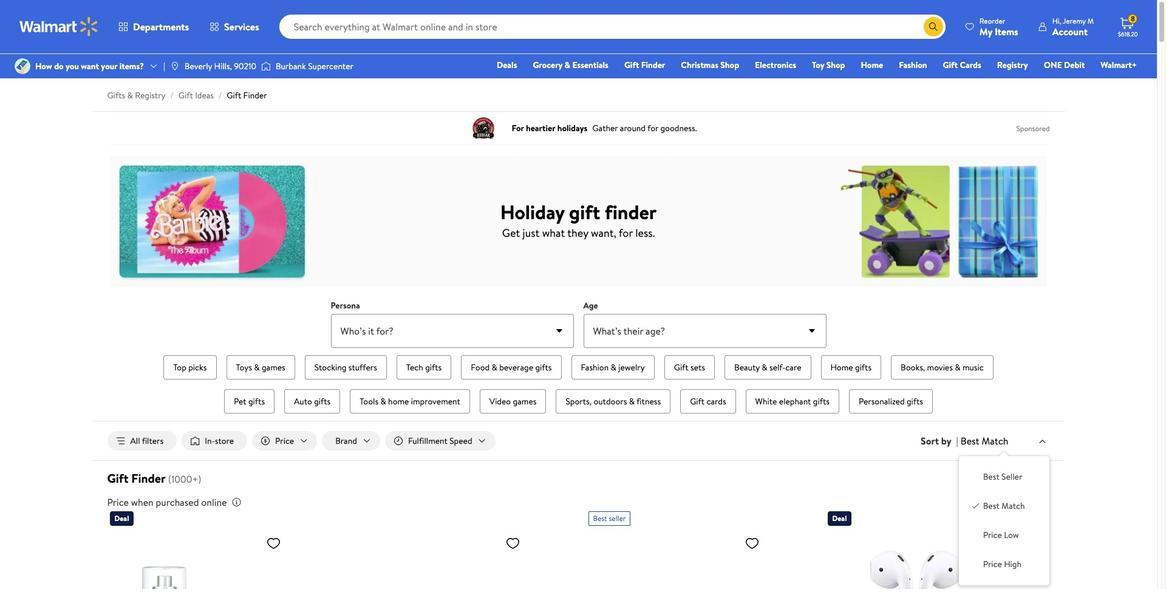 Task type: describe. For each thing, give the bounding box(es) containing it.
0 vertical spatial gift finder link
[[619, 58, 671, 72]]

tools & home improvement list item
[[348, 387, 472, 416]]

all filters
[[130, 435, 163, 447]]

stocking stuffers button
[[305, 355, 387, 380]]

personalized gifts button
[[849, 389, 933, 414]]

deal for vince camuto amore perfume gift set for women, 2 pieces image
[[114, 513, 129, 524]]

fulfillment
[[408, 435, 447, 447]]

blissful holly buck walmart gift card image
[[349, 531, 525, 589]]

8 $618.20
[[1118, 13, 1138, 38]]

food & beverage gifts
[[471, 361, 552, 373]]

beverly
[[185, 60, 212, 72]]

 image for beverly
[[170, 61, 180, 71]]

grocery & essentials link
[[527, 58, 614, 72]]

do
[[54, 60, 64, 72]]

tech gifts
[[406, 361, 442, 373]]

& left fitness
[[629, 395, 635, 407]]

price when purchased online
[[107, 496, 227, 509]]

less.
[[635, 225, 655, 240]]

in-store
[[205, 435, 234, 447]]

& inside button
[[955, 361, 960, 373]]

games inside button
[[262, 361, 285, 373]]

0 horizontal spatial gift finder link
[[227, 89, 267, 101]]

gift finder (1000+)
[[107, 470, 201, 486]]

stocking stuffers list item
[[302, 353, 389, 382]]

holiday
[[500, 198, 564, 225]]

how do you want your items?
[[35, 60, 144, 72]]

books, movies & music button
[[891, 355, 993, 380]]

gift for gift finder (1000+)
[[107, 470, 128, 486]]

they
[[567, 225, 588, 240]]

gift for gift sets
[[674, 361, 688, 373]]

 image for how
[[15, 58, 30, 74]]

sports, outdoors & fitness button
[[556, 389, 671, 414]]

food
[[471, 361, 490, 373]]

personalized
[[859, 395, 905, 407]]

gifts for auto gifts
[[314, 395, 331, 407]]

gifts for personalized gifts
[[907, 395, 923, 407]]

speed
[[450, 435, 472, 447]]

best seller
[[593, 513, 626, 524]]

0 vertical spatial |
[[163, 60, 165, 72]]

best match inside dropdown button
[[961, 434, 1008, 447]]

1 / from the left
[[170, 89, 174, 101]]

one debit link
[[1038, 58, 1090, 72]]

services
[[224, 20, 259, 33]]

& for beauty & self-care
[[762, 361, 767, 373]]

home link
[[855, 58, 889, 72]]

price for price
[[275, 435, 294, 447]]

books, movies & music
[[901, 361, 984, 373]]

video
[[489, 395, 511, 407]]

seller
[[609, 513, 626, 524]]

items
[[995, 25, 1018, 38]]

debit
[[1064, 59, 1085, 71]]

for
[[619, 225, 633, 240]]

gift cards button
[[680, 389, 736, 414]]

gift
[[569, 198, 600, 225]]

white elephant gifts button
[[746, 389, 839, 414]]

toys & games button
[[226, 355, 295, 380]]

personalized gifts list item
[[846, 387, 935, 416]]

want
[[81, 60, 99, 72]]

sports, outdoors & fitness list item
[[553, 387, 673, 416]]

beauty & self-care list item
[[722, 353, 813, 382]]

personalized gifts
[[859, 395, 923, 407]]

fulfillment speed
[[408, 435, 472, 447]]

just
[[523, 225, 539, 240]]

gifts inside list item
[[813, 395, 829, 407]]

fulfillment speed button
[[385, 431, 495, 451]]

ideas
[[195, 89, 214, 101]]

(1000+)
[[168, 473, 201, 486]]

registry link
[[992, 58, 1033, 72]]

legal information image
[[232, 497, 241, 507]]

one debit
[[1044, 59, 1085, 71]]

gifts inside 'list item'
[[535, 361, 552, 373]]

auto gifts list item
[[282, 387, 343, 416]]

video games list item
[[477, 387, 549, 416]]

toy
[[812, 59, 824, 71]]

books,
[[901, 361, 925, 373]]

& for food & beverage gifts
[[492, 361, 497, 373]]

home gifts
[[830, 361, 872, 373]]

price for price high
[[983, 558, 1002, 570]]

gift cards list item
[[678, 387, 738, 416]]

search icon image
[[928, 22, 938, 32]]

elephant
[[779, 395, 811, 407]]

toys & games list item
[[224, 353, 297, 382]]

2 / from the left
[[219, 89, 222, 101]]

gifts for home gifts
[[855, 361, 872, 373]]

Walmart Site-Wide search field
[[279, 15, 945, 39]]

sports,
[[566, 395, 592, 407]]

tools & home improvement
[[360, 395, 460, 407]]

sports, outdoors & fitness
[[566, 395, 661, 407]]

walmart image
[[19, 17, 98, 36]]

picks
[[188, 361, 207, 373]]

shop for toy shop
[[826, 59, 845, 71]]

gifts & registry / gift ideas / gift finder
[[107, 89, 267, 101]]

price button
[[252, 431, 317, 451]]

price for price when purchased online
[[107, 496, 129, 509]]

grocery & essentials
[[533, 59, 608, 71]]

gifts for tech gifts
[[425, 361, 442, 373]]

in-store button
[[182, 431, 247, 451]]

fashion for fashion
[[899, 59, 927, 71]]

tools
[[360, 395, 378, 407]]

departments button
[[108, 12, 199, 41]]

burbank supercenter
[[276, 60, 353, 72]]

self-
[[769, 361, 785, 373]]

top picks list item
[[161, 353, 219, 382]]

christmas shop link
[[675, 58, 745, 72]]

match inside dropdown button
[[982, 434, 1008, 447]]

your
[[101, 60, 117, 72]]

music
[[963, 361, 984, 373]]

walmart+ link
[[1095, 58, 1142, 72]]

deal for apple airpods with charging case (2nd generation) image
[[832, 513, 847, 524]]

reorder
[[979, 15, 1005, 26]]

white elephant gifts list item
[[743, 387, 842, 416]]

seller
[[1001, 471, 1022, 483]]

finder for gift finder (1000+)
[[131, 470, 166, 486]]

finder for gift finder
[[641, 59, 665, 71]]

& for grocery & essentials
[[565, 59, 570, 71]]

walmart+
[[1101, 59, 1137, 71]]

when
[[131, 496, 153, 509]]

gift for gift cards
[[943, 59, 958, 71]]

add to favorites list, lol surprise! surprise swap tots- with collectible doll, extra expression, 2 looks in one, water unboxing surprise, limited edition doll, great gift for girls age 3+ image
[[745, 536, 759, 551]]

fashion & jewelry button
[[571, 355, 654, 380]]



Task type: vqa. For each thing, say whether or not it's contained in the screenshot.
middle the 'Best'
no



Task type: locate. For each thing, give the bounding box(es) containing it.
0 horizontal spatial deal
[[114, 513, 129, 524]]

price left the low
[[983, 529, 1002, 541]]

supercenter
[[308, 60, 353, 72]]

gifts right auto
[[314, 395, 331, 407]]

0 horizontal spatial shop
[[720, 59, 739, 71]]

apple airpods with charging case (2nd generation) image
[[827, 531, 1004, 589]]

gift sets
[[674, 361, 705, 373]]

add to favorites list, vince camuto amore perfume gift set for women, 2 pieces image
[[266, 536, 281, 551]]

1 vertical spatial match
[[1001, 500, 1025, 512]]

& inside "button"
[[762, 361, 767, 373]]

& inside list item
[[611, 361, 616, 373]]

0 vertical spatial best match
[[961, 434, 1008, 447]]

gift for gift finder
[[624, 59, 639, 71]]

0 horizontal spatial finder
[[131, 470, 166, 486]]

price down auto
[[275, 435, 294, 447]]

gift sets list item
[[662, 353, 717, 382]]

gifts
[[107, 89, 125, 101]]

Search search field
[[279, 15, 945, 39]]

option group containing best seller
[[968, 466, 1039, 575]]

& left jewelry on the right bottom of page
[[611, 361, 616, 373]]

by
[[941, 434, 951, 448]]

auto
[[294, 395, 312, 407]]

option group
[[968, 466, 1039, 575]]

games inside button
[[513, 395, 536, 407]]

holiday gift finder image
[[110, 156, 1047, 287]]

outdoors
[[594, 395, 627, 407]]

& right tools
[[380, 395, 386, 407]]

all
[[130, 435, 140, 447]]

 image left beverly
[[170, 61, 180, 71]]

tech gifts list item
[[394, 353, 454, 382]]

christmas
[[681, 59, 718, 71]]

fashion inside button
[[581, 361, 609, 373]]

toys
[[236, 361, 252, 373]]

games
[[262, 361, 285, 373], [513, 395, 536, 407]]

account
[[1052, 25, 1088, 38]]

1 vertical spatial best match
[[983, 500, 1025, 512]]

one
[[1044, 59, 1062, 71]]

sort and filter section element
[[93, 421, 1064, 585]]

& right toys
[[254, 361, 260, 373]]

jewelry
[[618, 361, 645, 373]]

electronics
[[755, 59, 796, 71]]

gifts right pet
[[248, 395, 265, 407]]

sets
[[690, 361, 705, 373]]

1 deal from the left
[[114, 513, 129, 524]]

1 horizontal spatial finder
[[243, 89, 267, 101]]

add to favorites list, apple airpods with charging case (2nd generation) image
[[984, 536, 999, 551]]

best match right best match radio
[[983, 500, 1025, 512]]

group containing top picks
[[136, 353, 1021, 416]]

gift finder link down 90210
[[227, 89, 267, 101]]

food & beverage gifts button
[[461, 355, 561, 380]]

gift inside button
[[690, 395, 705, 407]]

8
[[1131, 13, 1135, 24]]

purchased
[[156, 496, 199, 509]]

registry
[[997, 59, 1028, 71], [135, 89, 166, 101]]

price low
[[983, 529, 1019, 541]]

option group inside sort and filter section "element"
[[968, 466, 1039, 575]]

0 vertical spatial fashion
[[899, 59, 927, 71]]

gifts up 'personalized'
[[855, 361, 872, 373]]

food & beverage gifts list item
[[459, 353, 564, 382]]

high
[[1004, 558, 1021, 570]]

gift finder link down walmart site-wide search box
[[619, 58, 671, 72]]

deal
[[114, 513, 129, 524], [832, 513, 847, 524]]

home inside home link
[[861, 59, 883, 71]]

& for gifts & registry / gift ideas / gift finder
[[127, 89, 133, 101]]

1 shop from the left
[[720, 59, 739, 71]]

fashion & jewelry
[[581, 361, 645, 373]]

pet
[[234, 395, 246, 407]]

home right the care
[[830, 361, 853, 373]]

 image
[[261, 60, 271, 72]]

registry down items at top
[[997, 59, 1028, 71]]

what
[[542, 225, 565, 240]]

1 horizontal spatial shop
[[826, 59, 845, 71]]

how
[[35, 60, 52, 72]]

best match right the by
[[961, 434, 1008, 447]]

2 vertical spatial finder
[[131, 470, 166, 486]]

& left self-
[[762, 361, 767, 373]]

best match button
[[958, 433, 1050, 449]]

$618.20
[[1118, 30, 1138, 38]]

shop for christmas shop
[[720, 59, 739, 71]]

90210
[[234, 60, 256, 72]]

& left music in the bottom of the page
[[955, 361, 960, 373]]

0 vertical spatial match
[[982, 434, 1008, 447]]

home
[[861, 59, 883, 71], [830, 361, 853, 373]]

1 vertical spatial gift finder link
[[227, 89, 267, 101]]

get
[[502, 225, 520, 240]]

tech gifts button
[[396, 355, 451, 380]]

best inside best match dropdown button
[[961, 434, 979, 447]]

1 horizontal spatial home
[[861, 59, 883, 71]]

fashion right home link
[[899, 59, 927, 71]]

0 horizontal spatial games
[[262, 361, 285, 373]]

fashion left jewelry on the right bottom of page
[[581, 361, 609, 373]]

match down seller
[[1001, 500, 1025, 512]]

gift for gift cards
[[690, 395, 705, 407]]

gifts right 'personalized'
[[907, 395, 923, 407]]

2 horizontal spatial finder
[[641, 59, 665, 71]]

persona
[[331, 299, 360, 312]]

gift inside button
[[674, 361, 688, 373]]

0 horizontal spatial  image
[[15, 58, 30, 74]]

reorder my items
[[979, 15, 1018, 38]]

fashion link
[[893, 58, 933, 72]]

low
[[1004, 529, 1019, 541]]

m
[[1087, 15, 1094, 26]]

games right video
[[513, 395, 536, 407]]

deals
[[497, 59, 517, 71]]

match up best seller
[[982, 434, 1008, 447]]

0 horizontal spatial |
[[163, 60, 165, 72]]

&
[[565, 59, 570, 71], [127, 89, 133, 101], [254, 361, 260, 373], [492, 361, 497, 373], [611, 361, 616, 373], [762, 361, 767, 373], [955, 361, 960, 373], [380, 395, 386, 407], [629, 395, 635, 407]]

1 horizontal spatial  image
[[170, 61, 180, 71]]

| right items?
[[163, 60, 165, 72]]

1 vertical spatial |
[[956, 434, 958, 448]]

brand button
[[322, 431, 380, 451]]

vince camuto amore perfume gift set for women, 2 pieces image
[[110, 531, 286, 589]]

shop inside "link"
[[720, 59, 739, 71]]

match inside option group
[[1001, 500, 1025, 512]]

toy shop
[[812, 59, 845, 71]]

1 vertical spatial fashion
[[581, 361, 609, 373]]

video games
[[489, 395, 536, 407]]

gifts
[[425, 361, 442, 373], [535, 361, 552, 373], [855, 361, 872, 373], [248, 395, 265, 407], [314, 395, 331, 407], [813, 395, 829, 407], [907, 395, 923, 407]]

1 vertical spatial registry
[[135, 89, 166, 101]]

home for home
[[861, 59, 883, 71]]

gift finder
[[624, 59, 665, 71]]

beverage
[[499, 361, 533, 373]]

1 horizontal spatial gift finder link
[[619, 58, 671, 72]]

auto gifts
[[294, 395, 331, 407]]

1 vertical spatial home
[[830, 361, 853, 373]]

registry right gifts
[[135, 89, 166, 101]]

& for fashion & jewelry
[[611, 361, 616, 373]]

0 vertical spatial home
[[861, 59, 883, 71]]

Best Match radio
[[971, 500, 981, 510]]

0 horizontal spatial /
[[170, 89, 174, 101]]

top picks button
[[163, 355, 216, 380]]

1 vertical spatial finder
[[243, 89, 267, 101]]

finder
[[605, 198, 657, 225]]

my
[[979, 25, 992, 38]]

0 vertical spatial registry
[[997, 59, 1028, 71]]

price inside dropdown button
[[275, 435, 294, 447]]

white elephant gifts
[[755, 395, 829, 407]]

home gifts list item
[[818, 353, 884, 382]]

1 horizontal spatial |
[[956, 434, 958, 448]]

| inside sort and filter section "element"
[[956, 434, 958, 448]]

finder down 90210
[[243, 89, 267, 101]]

fitness
[[637, 395, 661, 407]]

all filters button
[[107, 431, 177, 451]]

white
[[755, 395, 777, 407]]

tools & home improvement button
[[350, 389, 470, 414]]

gifts right elephant
[[813, 395, 829, 407]]

jeremy
[[1063, 15, 1086, 26]]

deals link
[[491, 58, 523, 72]]

& inside button
[[254, 361, 260, 373]]

gifts right tech
[[425, 361, 442, 373]]

| right the by
[[956, 434, 958, 448]]

gift ideas link
[[178, 89, 214, 101]]

brand
[[335, 435, 357, 447]]

& right gifts
[[127, 89, 133, 101]]

pet gifts list item
[[222, 387, 277, 416]]

2 shop from the left
[[826, 59, 845, 71]]

2 deal from the left
[[832, 513, 847, 524]]

& right food
[[492, 361, 497, 373]]

home inside home gifts button
[[830, 361, 853, 373]]

finder up when
[[131, 470, 166, 486]]

0 vertical spatial finder
[[641, 59, 665, 71]]

fashion
[[899, 59, 927, 71], [581, 361, 609, 373]]

fashion for fashion & jewelry
[[581, 361, 609, 373]]

movies
[[927, 361, 953, 373]]

beauty & self-care
[[734, 361, 801, 373]]

0 horizontal spatial registry
[[135, 89, 166, 101]]

add to favorites list, blissful holly buck walmart gift card image
[[506, 536, 520, 551]]

/ right ideas
[[219, 89, 222, 101]]

finder
[[641, 59, 665, 71], [243, 89, 267, 101], [131, 470, 166, 486]]

 image left how
[[15, 58, 30, 74]]

0 horizontal spatial fashion
[[581, 361, 609, 373]]

fashion & jewelry list item
[[569, 353, 657, 382]]

 image
[[15, 58, 30, 74], [170, 61, 180, 71]]

games right toys
[[262, 361, 285, 373]]

beauty & self-care button
[[725, 355, 811, 380]]

finder inside the gift finder link
[[641, 59, 665, 71]]

essentials
[[572, 59, 608, 71]]

0 vertical spatial games
[[262, 361, 285, 373]]

finder left the christmas
[[641, 59, 665, 71]]

gifts inside list item
[[314, 395, 331, 407]]

filters
[[142, 435, 163, 447]]

1 horizontal spatial registry
[[997, 59, 1028, 71]]

1 horizontal spatial deal
[[832, 513, 847, 524]]

burbank
[[276, 60, 306, 72]]

shop right toy
[[826, 59, 845, 71]]

& for toys & games
[[254, 361, 260, 373]]

shop right the christmas
[[720, 59, 739, 71]]

gifts & registry link
[[107, 89, 166, 101]]

& right grocery
[[565, 59, 570, 71]]

/ left gift ideas link on the top left of page
[[170, 89, 174, 101]]

you
[[66, 60, 79, 72]]

0 horizontal spatial home
[[830, 361, 853, 373]]

lol surprise! surprise swap tots- with collectible doll, extra expression, 2 looks in one, water unboxing surprise, limited edition doll, great gift for girls age 3+ image
[[588, 531, 764, 589]]

1 vertical spatial games
[[513, 395, 536, 407]]

gift cards
[[690, 395, 726, 407]]

group
[[136, 353, 1021, 416]]

1 horizontal spatial fashion
[[899, 59, 927, 71]]

departments
[[133, 20, 189, 33]]

home left fashion link on the top of the page
[[861, 59, 883, 71]]

home
[[388, 395, 409, 407]]

books, movies & music list item
[[889, 353, 996, 382]]

gifts for pet gifts
[[248, 395, 265, 407]]

price for price low
[[983, 529, 1002, 541]]

cards
[[960, 59, 981, 71]]

price left high
[[983, 558, 1002, 570]]

& for tools & home improvement
[[380, 395, 386, 407]]

services button
[[199, 12, 269, 41]]

pet gifts button
[[224, 389, 275, 414]]

want,
[[591, 225, 616, 240]]

electronics link
[[749, 58, 802, 72]]

1 horizontal spatial games
[[513, 395, 536, 407]]

home for home gifts
[[830, 361, 853, 373]]

price left when
[[107, 496, 129, 509]]

gifts right beverage
[[535, 361, 552, 373]]

1 horizontal spatial /
[[219, 89, 222, 101]]

toys & games
[[236, 361, 285, 373]]

holiday gift finder get just what they want, for less.
[[500, 198, 657, 240]]



